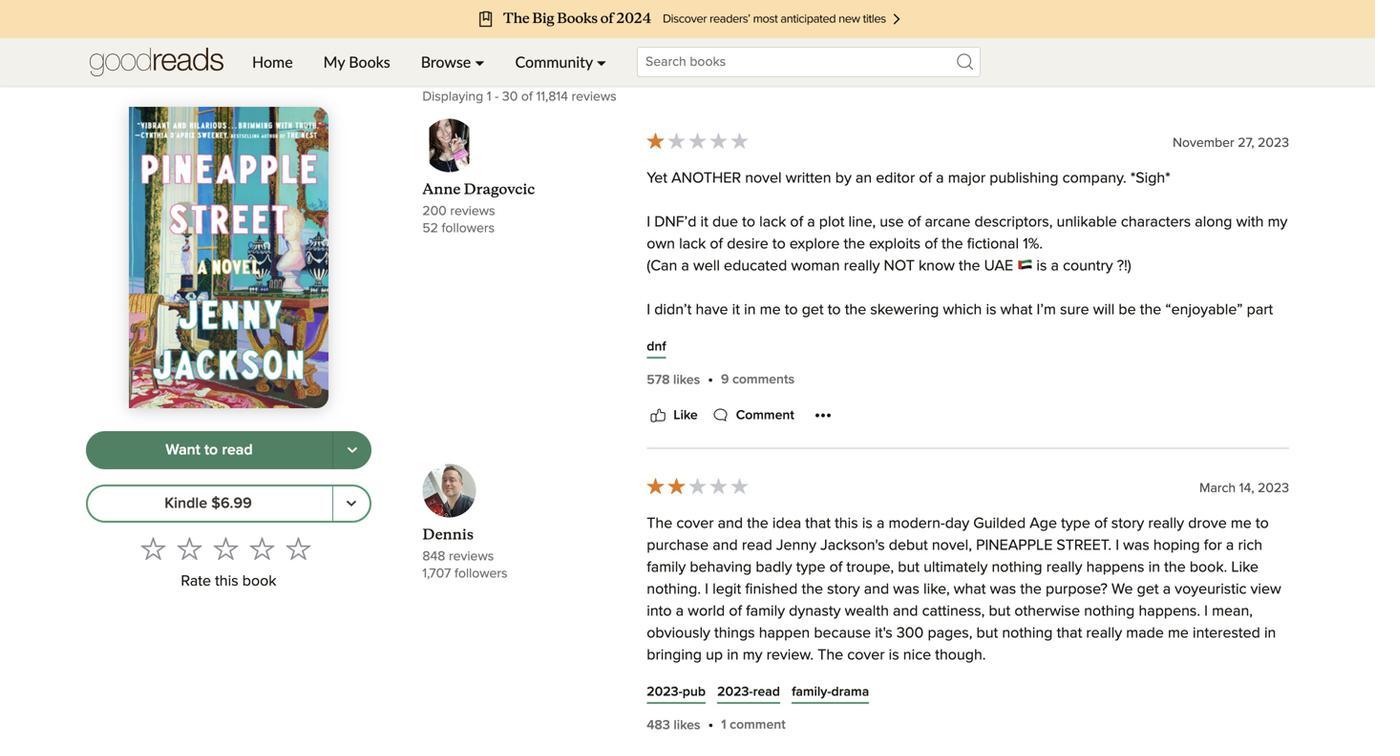 Task type: locate. For each thing, give the bounding box(es) containing it.
in left dire
[[1081, 391, 1092, 406]]

really left not
[[844, 259, 880, 274]]

otherwise
[[1014, 605, 1080, 620]]

that
[[805, 517, 831, 532], [1057, 627, 1082, 642]]

the up dynasty
[[802, 583, 823, 598]]

of up the know at the right
[[925, 237, 938, 252]]

the down dnf link
[[647, 369, 672, 384]]

reviews down anne dragovcic link
[[450, 205, 495, 218]]

followers down 200
[[442, 222, 495, 236]]

rating 2 out of 5 image
[[645, 476, 750, 497]]

▾ right community
[[597, 53, 606, 71]]

jackson up dire
[[1051, 369, 1106, 384]]

1 horizontal spatial ▾
[[597, 53, 606, 71]]

followers inside anne dragovcic 200 reviews 52 followers
[[442, 222, 495, 236]]

good
[[1194, 391, 1229, 406]]

a left the major at top right
[[936, 171, 944, 186]]

story up happens
[[1111, 517, 1144, 532]]

1 vertical spatial family
[[746, 605, 785, 620]]

2 likes from the top
[[674, 720, 700, 733]]

major
[[948, 171, 986, 186]]

0 vertical spatial book.
[[689, 325, 727, 340]]

read inside button
[[222, 443, 253, 458]]

a left well
[[681, 259, 689, 274]]

was down pineapple
[[990, 583, 1016, 598]]

but right cattiness,
[[989, 605, 1011, 620]]

1 vertical spatial me
[[1231, 517, 1252, 532]]

that up "jenny"
[[805, 517, 831, 532]]

happens
[[1086, 561, 1144, 576]]

0 horizontal spatial like
[[673, 409, 698, 423]]

austen
[[772, 391, 819, 406]]

i inside i dnf'd it due to lack of a plot line, use of arcane descriptors, unlikable characters along with my own lack of desire to explore the exploits of the fictional 1%. (can a well educated woman really not know the uae 🇦🇪 is a country ?!)
[[647, 215, 650, 230]]

2 ▾ from the left
[[597, 53, 606, 71]]

was left like, in the bottom right of the page
[[893, 583, 920, 598]]

march 14, 2023 link
[[1200, 482, 1289, 496]]

1 vertical spatial 1
[[721, 719, 726, 733]]

what left i'm
[[1000, 303, 1033, 318]]

0 vertical spatial this
[[835, 517, 858, 532]]

read inside the cover and the idea that this is a modern-day guilded age type of story really drove me to purchase and read jenny jackson's debut novel, pineapple street. i was hoping for a rich family behaving badly type of troupe, but ultimately nothing really happens in the book. like nothing. i legit finished the story and was like, what was the purpose? we get a voyeuristic view into a world of family dynasty wealth and cattiness, but otherwise nothing happens. i mean, obviously things happen because it's 300 pages, but nothing that really made me interested in bringing up in my review. the cover is nice though.
[[742, 539, 772, 554]]

read
[[222, 443, 253, 458], [742, 539, 772, 554], [753, 686, 780, 700]]

profile image for anne dragovcic. image
[[422, 119, 476, 173]]

cover up the purchase
[[676, 517, 714, 532]]

get right we
[[1137, 583, 1159, 598]]

1 horizontal spatial be
[[1119, 303, 1136, 318]]

what inside the cover and the idea that this is a modern-day guilded age type of story really drove me to purchase and read jenny jackson's debut novel, pineapple street. i was hoping for a rich family behaving badly type of troupe, but ultimately nothing really happens in the book. like nothing. i legit finished the story and was like, what was the purpose? we get a voyeuristic view into a world of family dynasty wealth and cattiness, but otherwise nothing happens. i mean, obviously things happen because it's 300 pages, but nothing that really made me interested in bringing up in my review. the cover is nice though.
[[954, 583, 986, 598]]

jenny
[[776, 539, 816, 554]]

and inside the target audience is probably gen z as they come of age. jackson is trying way too hard to be a modern jane austen and she fails at every level. jackson is in dire need of a good editor. ironic.
[[823, 391, 848, 406]]

▾ inside 'link'
[[597, 53, 606, 71]]

nothing down the otherwise
[[1002, 627, 1053, 642]]

a down 578 likes button
[[668, 391, 676, 406]]

1 horizontal spatial my
[[1268, 215, 1288, 230]]

1 vertical spatial reviews
[[450, 205, 495, 218]]

my books
[[323, 53, 390, 71]]

likes inside 'button'
[[674, 720, 700, 733]]

1 vertical spatial like
[[1231, 561, 1259, 576]]

but up though.
[[976, 627, 998, 642]]

the down hoping
[[1164, 561, 1186, 576]]

2 vertical spatial but
[[976, 627, 998, 642]]

anne dragovcic link
[[422, 181, 535, 199]]

that down the otherwise
[[1057, 627, 1082, 642]]

of up explore
[[790, 215, 803, 230]]

and
[[823, 391, 848, 406], [718, 517, 743, 532], [713, 539, 738, 554], [864, 583, 889, 598], [893, 605, 918, 620]]

1 vertical spatial followers
[[455, 568, 508, 581]]

i up happens
[[1116, 539, 1119, 554]]

1 likes from the top
[[673, 374, 700, 387]]

i left didn't
[[647, 303, 650, 318]]

2023 right 14,
[[1258, 482, 1289, 496]]

of down the jackson's
[[829, 561, 843, 576]]

rich
[[1238, 539, 1263, 554]]

0 vertical spatial get
[[802, 303, 824, 318]]

1 vertical spatial that
[[1057, 627, 1082, 642]]

1 2023 from the top
[[1258, 137, 1289, 150]]

0 vertical spatial read
[[222, 443, 253, 458]]

1 left 'comment'
[[721, 719, 726, 733]]

in
[[744, 303, 756, 318], [1081, 391, 1092, 406], [1148, 561, 1160, 576], [1264, 627, 1276, 642], [727, 649, 739, 664]]

me down happens.
[[1168, 627, 1189, 642]]

0 vertical spatial likes
[[673, 374, 700, 387]]

0 vertical spatial that
[[805, 517, 831, 532]]

review.
[[766, 649, 814, 664]]

1 horizontal spatial 2023-
[[717, 686, 753, 700]]

march
[[1200, 482, 1236, 496]]

like inside button
[[673, 409, 698, 423]]

the
[[844, 237, 865, 252], [942, 237, 963, 252], [959, 259, 980, 274], [845, 303, 866, 318], [1140, 303, 1161, 318], [664, 325, 685, 340], [747, 517, 769, 532], [1164, 561, 1186, 576], [802, 583, 823, 598], [1020, 583, 1042, 598]]

2 vertical spatial reviews
[[449, 551, 494, 564]]

None search field
[[622, 47, 996, 77]]

the target audience is probably gen z as they come of age. jackson is trying way too hard to be a modern jane austen and she fails at every level. jackson is in dire need of a good editor. ironic.
[[647, 369, 1274, 428]]

▾
[[475, 53, 485, 71], [597, 53, 606, 71]]

1 vertical spatial this
[[215, 574, 238, 590]]

type down "jenny"
[[796, 561, 826, 576]]

me inside i didn't have it in me to get to the skewering which is what i'm sure will be the "enjoyable" part of the book.
[[760, 303, 781, 318]]

likes inside button
[[673, 374, 700, 387]]

a left plot
[[807, 215, 815, 230]]

dennis 848 reviews 1,707 followers
[[422, 526, 508, 581]]

is right which
[[986, 303, 997, 318]]

community
[[515, 53, 593, 71]]

didn't
[[654, 303, 692, 318]]

read up '$6.99'
[[222, 443, 253, 458]]

0 horizontal spatial my
[[743, 649, 763, 664]]

the up the otherwise
[[1020, 583, 1042, 598]]

0 vertical spatial family
[[647, 561, 686, 576]]

the cover and the idea that this is a modern-day guilded age type of story really drove me to purchase and read jenny jackson's debut novel, pineapple street. i was hoping for a rich family behaving badly type of troupe, but ultimately nothing really happens in the book. like nothing. i legit finished the story and was like, what was the purpose? we get a voyeuristic view into a world of family dynasty wealth and cattiness, but otherwise nothing happens. i mean, obviously things happen because it's 300 pages, but nothing that really made me interested in bringing up in my review. the cover is nice though.
[[647, 517, 1281, 664]]

type up street.
[[1061, 517, 1090, 532]]

rate 5 out of 5 image
[[286, 537, 311, 561]]

of up things
[[729, 605, 742, 620]]

followers right 1,707
[[455, 568, 508, 581]]

1 horizontal spatial what
[[1000, 303, 1033, 318]]

we
[[1112, 583, 1133, 598]]

family up nothing. at the bottom
[[647, 561, 686, 576]]

a
[[936, 171, 944, 186], [807, 215, 815, 230], [681, 259, 689, 274], [1051, 259, 1059, 274], [668, 391, 676, 406], [1182, 391, 1190, 406], [877, 517, 885, 532], [1226, 539, 1234, 554], [1163, 583, 1171, 598], [676, 605, 684, 620]]

1 horizontal spatial book.
[[1190, 561, 1227, 576]]

1 horizontal spatial like
[[1231, 561, 1259, 576]]

a up happens.
[[1163, 583, 1171, 598]]

0 vertical spatial my
[[1268, 215, 1288, 230]]

it left due
[[700, 215, 708, 230]]

fictional
[[967, 237, 1019, 252]]

browse
[[421, 53, 471, 71]]

0 vertical spatial jackson
[[1051, 369, 1106, 384]]

i inside i didn't have it in me to get to the skewering which is what i'm sure will be the "enjoyable" part of the book.
[[647, 303, 650, 318]]

but down debut
[[898, 561, 920, 576]]

to inside want to read button
[[204, 443, 218, 458]]

1 horizontal spatial this
[[835, 517, 858, 532]]

1 horizontal spatial type
[[1061, 517, 1090, 532]]

of left age.
[[1001, 369, 1014, 384]]

1 horizontal spatial me
[[1168, 627, 1189, 642]]

1 vertical spatial it
[[732, 303, 740, 318]]

debut
[[889, 539, 928, 554]]

get down woman
[[802, 303, 824, 318]]

in right up
[[727, 649, 739, 664]]

rate 1 out of 5 image
[[141, 537, 166, 561]]

age.
[[1018, 369, 1047, 384]]

1 vertical spatial the
[[647, 517, 672, 532]]

1 vertical spatial my
[[743, 649, 763, 664]]

likes
[[673, 374, 700, 387], [674, 720, 700, 733]]

1 horizontal spatial cover
[[847, 649, 885, 664]]

the inside the target audience is probably gen z as they come of age. jackson is trying way too hard to be a modern jane austen and she fails at every level. jackson is in dire need of a good editor. ironic.
[[647, 369, 672, 384]]

trying
[[1124, 369, 1162, 384]]

comment
[[736, 409, 794, 423]]

get
[[802, 303, 824, 318], [1137, 583, 1159, 598]]

0 vertical spatial story
[[1111, 517, 1144, 532]]

1 ▾ from the left
[[475, 53, 485, 71]]

1 vertical spatial jackson
[[1007, 391, 1062, 406]]

1 vertical spatial lack
[[679, 237, 706, 252]]

2023 inside review by anne dragovcic element
[[1258, 137, 1289, 150]]

get inside the cover and the idea that this is a modern-day guilded age type of story really drove me to purchase and read jenny jackson's debut novel, pineapple street. i was hoping for a rich family behaving badly type of troupe, but ultimately nothing really happens in the book. like nothing. i legit finished the story and was like, what was the purpose? we get a voyeuristic view into a world of family dynasty wealth and cattiness, but otherwise nothing happens. i mean, obviously things happen because it's 300 pages, but nothing that really made me interested in bringing up in my review. the cover is nice though.
[[1137, 583, 1159, 598]]

$6.99
[[211, 496, 252, 512]]

me
[[760, 303, 781, 318], [1231, 517, 1252, 532], [1168, 627, 1189, 642]]

1 vertical spatial what
[[954, 583, 986, 598]]

0 horizontal spatial get
[[802, 303, 824, 318]]

like down rich
[[1231, 561, 1259, 576]]

0 vertical spatial what
[[1000, 303, 1033, 318]]

the down line,
[[844, 237, 865, 252]]

1 vertical spatial type
[[796, 561, 826, 576]]

0 horizontal spatial this
[[215, 574, 238, 590]]

52
[[422, 222, 438, 236]]

followers inside dennis 848 reviews 1,707 followers
[[455, 568, 508, 581]]

1 vertical spatial get
[[1137, 583, 1159, 598]]

0 vertical spatial like
[[673, 409, 698, 423]]

comments
[[732, 373, 795, 387]]

z
[[895, 369, 904, 384]]

0 vertical spatial it
[[700, 215, 708, 230]]

the down because
[[818, 649, 843, 664]]

9
[[721, 373, 729, 387]]

things
[[714, 627, 755, 642]]

like button
[[647, 405, 698, 427]]

was
[[1123, 539, 1150, 554], [893, 583, 920, 598], [990, 583, 1016, 598]]

1 vertical spatial read
[[742, 539, 772, 554]]

in inside the target audience is probably gen z as they come of age. jackson is trying way too hard to be a modern jane austen and she fails at every level. jackson is in dire need of a good editor. ironic.
[[1081, 391, 1092, 406]]

1 vertical spatial book.
[[1190, 561, 1227, 576]]

likes for 483 likes
[[674, 720, 700, 733]]

what down ultimately
[[954, 583, 986, 598]]

story up wealth
[[827, 583, 860, 598]]

2 vertical spatial the
[[818, 649, 843, 664]]

2023- up 1 comment
[[717, 686, 753, 700]]

0 vertical spatial but
[[898, 561, 920, 576]]

dnf link
[[647, 338, 666, 357]]

likes right 483
[[674, 720, 700, 733]]

rate this book
[[181, 574, 276, 590]]

explore
[[790, 237, 840, 252]]

a right 🇦🇪
[[1051, 259, 1059, 274]]

followers
[[442, 222, 495, 236], [455, 568, 508, 581]]

0 horizontal spatial book.
[[689, 325, 727, 340]]

part
[[1247, 303, 1273, 318]]

0 vertical spatial be
[[1119, 303, 1136, 318]]

0 vertical spatial the
[[647, 369, 672, 384]]

cover down it's
[[847, 649, 885, 664]]

*sigh*
[[1130, 171, 1170, 186]]

like down the modern
[[673, 409, 698, 423]]

0 vertical spatial nothing
[[992, 561, 1042, 576]]

578 likes button
[[647, 371, 700, 390]]

jackson's
[[820, 539, 885, 554]]

by
[[835, 171, 852, 186]]

kindle $6.99
[[164, 496, 252, 512]]

a right for
[[1226, 539, 1234, 554]]

comment
[[730, 719, 786, 733]]

2023-pub
[[647, 686, 706, 700]]

1 2023- from the left
[[647, 686, 683, 700]]

1 horizontal spatial 1
[[721, 719, 726, 733]]

0 horizontal spatial what
[[954, 583, 986, 598]]

to inside the target audience is probably gen z as they come of age. jackson is trying way too hard to be a modern jane austen and she fails at every level. jackson is in dire need of a good editor. ironic.
[[1257, 369, 1270, 384]]

1 vertical spatial be
[[647, 391, 664, 406]]

0 horizontal spatial ▾
[[475, 53, 485, 71]]

578
[[647, 374, 670, 387]]

2023 right 27,
[[1258, 137, 1289, 150]]

profile image for dennis. image
[[422, 465, 476, 518]]

1 horizontal spatial that
[[1057, 627, 1082, 642]]

reviews inside dennis 848 reviews 1,707 followers
[[449, 551, 494, 564]]

of right use
[[908, 215, 921, 230]]

2023-
[[647, 686, 683, 700], [717, 686, 753, 700]]

not
[[884, 259, 915, 274]]

me up rich
[[1231, 517, 1252, 532]]

community ▾ link
[[500, 38, 622, 86]]

read up badly
[[742, 539, 772, 554]]

was up happens
[[1123, 539, 1150, 554]]

i up own
[[647, 215, 650, 230]]

2 vertical spatial me
[[1168, 627, 1189, 642]]

read up 'comment'
[[753, 686, 780, 700]]

0 horizontal spatial that
[[805, 517, 831, 532]]

my
[[1268, 215, 1288, 230], [743, 649, 763, 664]]

0 vertical spatial lack
[[759, 215, 786, 230]]

the
[[647, 369, 672, 384], [647, 517, 672, 532], [818, 649, 843, 664]]

reviews
[[572, 90, 617, 104], [450, 205, 495, 218], [449, 551, 494, 564]]

0 vertical spatial reviews
[[572, 90, 617, 104]]

family
[[647, 561, 686, 576], [746, 605, 785, 620]]

level.
[[968, 391, 1003, 406]]

it right have
[[732, 303, 740, 318]]

848
[[422, 551, 445, 564]]

the down didn't
[[664, 325, 685, 340]]

is
[[1036, 259, 1047, 274], [986, 303, 997, 318], [786, 369, 796, 384], [1110, 369, 1120, 384], [1066, 391, 1077, 406], [862, 517, 873, 532], [889, 649, 899, 664]]

▾ for browse ▾
[[475, 53, 485, 71]]

be down 578
[[647, 391, 664, 406]]

likes up the modern
[[673, 374, 700, 387]]

0 vertical spatial me
[[760, 303, 781, 318]]

rating 0 out of 5 group
[[135, 531, 317, 567]]

0 horizontal spatial lack
[[679, 237, 706, 252]]

of up street.
[[1094, 517, 1107, 532]]

0 horizontal spatial be
[[647, 391, 664, 406]]

of inside i didn't have it in me to get to the skewering which is what i'm sure will be the "enjoyable" part of the book.
[[647, 325, 660, 340]]

of right 30
[[521, 90, 533, 104]]

lack up well
[[679, 237, 706, 252]]

0 vertical spatial 2023
[[1258, 137, 1289, 150]]

2 2023- from the left
[[717, 686, 753, 700]]

2023- up 483
[[647, 686, 683, 700]]

2023 for dennis
[[1258, 482, 1289, 496]]

is up the jackson's
[[862, 517, 873, 532]]

0 horizontal spatial story
[[827, 583, 860, 598]]

of up dnf
[[647, 325, 660, 340]]

1 left '-'
[[487, 90, 491, 104]]

▾ right browse
[[475, 53, 485, 71]]

2023 inside review by dennis element
[[1258, 482, 1289, 496]]

book. inside i didn't have it in me to get to the skewering which is what i'm sure will be the "enjoyable" part of the book.
[[689, 325, 727, 340]]

0 horizontal spatial cover
[[676, 517, 714, 532]]

woman
[[791, 259, 840, 274]]

1 vertical spatial 2023
[[1258, 482, 1289, 496]]

(can
[[647, 259, 677, 274]]

book. up voyeuristic on the bottom of page
[[1190, 561, 1227, 576]]

0 horizontal spatial me
[[760, 303, 781, 318]]

0 horizontal spatial 1
[[487, 90, 491, 104]]

2023
[[1258, 137, 1289, 150], [1258, 482, 1289, 496]]

family down the finished
[[746, 605, 785, 620]]

march 14, 2023
[[1200, 482, 1289, 496]]

the up the purchase
[[647, 517, 672, 532]]

of
[[521, 90, 533, 104], [919, 171, 932, 186], [790, 215, 803, 230], [908, 215, 921, 230], [710, 237, 723, 252], [925, 237, 938, 252], [647, 325, 660, 340], [1001, 369, 1014, 384], [1165, 391, 1178, 406], [1094, 517, 1107, 532], [829, 561, 843, 576], [729, 605, 742, 620]]

kindle $6.99 link
[[86, 485, 333, 523]]

dennis
[[422, 526, 474, 544]]

0 horizontal spatial 2023-
[[647, 686, 683, 700]]

1 vertical spatial likes
[[674, 720, 700, 733]]

1 vertical spatial nothing
[[1084, 605, 1135, 620]]

rate 2 out of 5 image
[[177, 537, 202, 561]]

ironic.
[[647, 413, 687, 428]]

nothing down pineapple
[[992, 561, 1042, 576]]

0 vertical spatial type
[[1061, 517, 1090, 532]]

wealth
[[845, 605, 889, 620]]

i
[[647, 215, 650, 230], [647, 303, 650, 318], [1116, 539, 1119, 554], [705, 583, 709, 598], [1204, 605, 1208, 620]]

this right rate at bottom
[[215, 574, 238, 590]]

2 horizontal spatial me
[[1231, 517, 1252, 532]]

1 horizontal spatial it
[[732, 303, 740, 318]]

lack
[[759, 215, 786, 230], [679, 237, 706, 252]]

really up purpose?
[[1046, 561, 1082, 576]]

0 vertical spatial followers
[[442, 222, 495, 236]]

2023-pub link
[[647, 683, 706, 703]]

rating 1 out of 5 image
[[645, 130, 750, 151]]

really inside i dnf'd it due to lack of a plot line, use of arcane descriptors, unlikable characters along with my own lack of desire to explore the exploits of the fictional 1%. (can a well educated woman really not know the uae 🇦🇪 is a country ?!)
[[844, 259, 880, 274]]

jackson down age.
[[1007, 391, 1062, 406]]

1 comment
[[721, 719, 786, 733]]

book. down have
[[689, 325, 727, 340]]

in right have
[[744, 303, 756, 318]]

1 horizontal spatial get
[[1137, 583, 1159, 598]]

0 horizontal spatial it
[[700, 215, 708, 230]]

11,814
[[536, 90, 568, 104]]

be right will
[[1119, 303, 1136, 318]]

is left 'nice'
[[889, 649, 899, 664]]

2 2023 from the top
[[1258, 482, 1289, 496]]

my down things
[[743, 649, 763, 664]]



Task type: describe. For each thing, give the bounding box(es) containing it.
as
[[908, 369, 923, 384]]

0 horizontal spatial family
[[647, 561, 686, 576]]

is inside i dnf'd it due to lack of a plot line, use of arcane descriptors, unlikable characters along with my own lack of desire to explore the exploits of the fictional 1%. (can a well educated woman really not know the uae 🇦🇪 is a country ?!)
[[1036, 259, 1047, 274]]

my books link
[[308, 38, 406, 86]]

for
[[1204, 539, 1222, 554]]

pages,
[[928, 627, 973, 642]]

0 vertical spatial 1
[[487, 90, 491, 104]]

really up hoping
[[1148, 517, 1184, 532]]

2023- for read
[[717, 686, 753, 700]]

cattiness,
[[922, 605, 985, 620]]

the for the cover and the idea that this is a modern-day guilded age type of story really drove me to purchase and read jenny jackson's debut novel, pineapple street. i was hoping for a rich family behaving badly type of troupe, but ultimately nothing really happens in the book. like nothing. i legit finished the story and was like, what was the purpose? we get a voyeuristic view into a world of family dynasty wealth and cattiness, but otherwise nothing happens. i mean, obviously things happen because it's 300 pages, but nothing that really made me interested in bringing up in my review. the cover is nice though.
[[647, 517, 672, 532]]

a down way
[[1182, 391, 1190, 406]]

1 vertical spatial cover
[[847, 649, 885, 664]]

november 27, 2023
[[1173, 137, 1289, 150]]

of right editor
[[919, 171, 932, 186]]

an
[[856, 171, 872, 186]]

guilded
[[973, 517, 1026, 532]]

legit
[[712, 583, 741, 598]]

want to read button
[[86, 431, 333, 470]]

characters
[[1121, 215, 1191, 230]]

drama
[[831, 686, 869, 700]]

home
[[252, 53, 293, 71]]

badly
[[756, 561, 792, 576]]

reviews inside anne dragovcic 200 reviews 52 followers
[[450, 205, 495, 218]]

with
[[1236, 215, 1264, 230]]

is up dire
[[1110, 369, 1120, 384]]

really left made
[[1086, 627, 1122, 642]]

2 horizontal spatial was
[[1123, 539, 1150, 554]]

descriptors,
[[975, 215, 1053, 230]]

review by dennis element
[[422, 465, 1289, 744]]

in down hoping
[[1148, 561, 1160, 576]]

is left dire
[[1066, 391, 1077, 406]]

into
[[647, 605, 672, 620]]

publishing
[[990, 171, 1059, 186]]

0 vertical spatial cover
[[676, 517, 714, 532]]

want to read
[[165, 443, 253, 458]]

rate this book element
[[86, 531, 371, 597]]

is up the austen
[[786, 369, 796, 384]]

0 horizontal spatial type
[[796, 561, 826, 576]]

the left idea at the bottom right
[[747, 517, 769, 532]]

in right interested
[[1264, 627, 1276, 642]]

483 likes button
[[647, 717, 700, 736]]

street.
[[1057, 539, 1112, 554]]

country
[[1063, 259, 1113, 274]]

browse ▾
[[421, 53, 485, 71]]

troupe,
[[846, 561, 894, 576]]

to inside the cover and the idea that this is a modern-day guilded age type of story really drove me to purchase and read jenny jackson's debut novel, pineapple street. i was hoping for a rich family behaving badly type of troupe, but ultimately nothing really happens in the book. like nothing. i legit finished the story and was like, what was the purpose? we get a voyeuristic view into a world of family dynasty wealth and cattiness, but otherwise nothing happens. i mean, obviously things happen because it's 300 pages, but nothing that really made me interested in bringing up in my review. the cover is nice though.
[[1256, 517, 1269, 532]]

unlikable
[[1057, 215, 1117, 230]]

in inside i didn't have it in me to get to the skewering which is what i'm sure will be the "enjoyable" part of the book.
[[744, 303, 756, 318]]

modern-
[[889, 517, 945, 532]]

dennis link
[[422, 526, 474, 544]]

1 vertical spatial but
[[989, 605, 1011, 620]]

the right will
[[1140, 303, 1161, 318]]

my inside i dnf'd it due to lack of a plot line, use of arcane descriptors, unlikable characters along with my own lack of desire to explore the exploits of the fictional 1%. (can a well educated woman really not know the uae 🇦🇪 is a country ?!)
[[1268, 215, 1288, 230]]

own
[[647, 237, 675, 252]]

of down due
[[710, 237, 723, 252]]

1 horizontal spatial family
[[746, 605, 785, 620]]

book
[[242, 574, 276, 590]]

comment button
[[709, 405, 794, 427]]

a right into
[[676, 605, 684, 620]]

the left the 'uae'
[[959, 259, 980, 274]]

1 vertical spatial story
[[827, 583, 860, 598]]

happens.
[[1139, 605, 1200, 620]]

i down voyeuristic on the bottom of page
[[1204, 605, 1208, 620]]

idea
[[772, 517, 801, 532]]

novel,
[[932, 539, 972, 554]]

well
[[693, 259, 720, 274]]

rate 3 out of 5 image
[[213, 537, 238, 561]]

"enjoyable"
[[1165, 303, 1243, 318]]

pub
[[683, 686, 706, 700]]

i left legit
[[705, 583, 709, 598]]

plot
[[819, 215, 845, 230]]

get inside i didn't have it in me to get to the skewering which is what i'm sure will be the "enjoyable" part of the book.
[[802, 303, 824, 318]]

2 vertical spatial read
[[753, 686, 780, 700]]

review by anne dragovcic element
[[422, 119, 1289, 465]]

rate 4 out of 5 image
[[250, 537, 275, 561]]

what inside i didn't have it in me to get to the skewering which is what i'm sure will be the "enjoyable" part of the book.
[[1000, 303, 1033, 318]]

my
[[323, 53, 345, 71]]

displaying
[[422, 90, 483, 104]]

dragovcic
[[464, 181, 535, 199]]

2023- for pub
[[647, 686, 683, 700]]

1 comment button
[[721, 715, 786, 737]]

view
[[1251, 583, 1281, 598]]

of down way
[[1165, 391, 1178, 406]]

2023-read
[[717, 686, 780, 700]]

be inside i didn't have it in me to get to the skewering which is what i'm sure will be the "enjoyable" part of the book.
[[1119, 303, 1136, 318]]

be inside the target audience is probably gen z as they come of age. jackson is trying way too hard to be a modern jane austen and she fails at every level. jackson is in dire need of a good editor. ironic.
[[647, 391, 664, 406]]

up
[[706, 649, 723, 664]]

written
[[786, 171, 831, 186]]

Search by book title or ISBN text field
[[637, 47, 981, 77]]

like inside the cover and the idea that this is a modern-day guilded age type of story really drove me to purchase and read jenny jackson's debut novel, pineapple street. i was hoping for a rich family behaving badly type of troupe, but ultimately nothing really happens in the book. like nothing. i legit finished the story and was like, what was the purpose? we get a voyeuristic view into a world of family dynasty wealth and cattiness, but otherwise nothing happens. i mean, obviously things happen because it's 300 pages, but nothing that really made me interested in bringing up in my review. the cover is nice though.
[[1231, 561, 1259, 576]]

modern
[[680, 391, 732, 406]]

way
[[1166, 369, 1193, 384]]

probably
[[800, 369, 859, 384]]

it inside i didn't have it in me to get to the skewering which is what i'm sure will be the "enjoyable" part of the book.
[[732, 303, 740, 318]]

▾ for community ▾
[[597, 53, 606, 71]]

jane
[[736, 391, 768, 406]]

the left skewering
[[845, 303, 866, 318]]

578 likes
[[647, 374, 700, 387]]

2023 for anne dragovcic
[[1258, 137, 1289, 150]]

hard
[[1222, 369, 1253, 384]]

0 horizontal spatial was
[[893, 583, 920, 598]]

1 horizontal spatial was
[[990, 583, 1016, 598]]

the for the target audience is probably gen z as they come of age. jackson is trying way too hard to be a modern jane austen and she fails at every level. jackson is in dire need of a good editor. ironic.
[[647, 369, 672, 384]]

company.
[[1063, 171, 1127, 186]]

27,
[[1238, 137, 1254, 150]]

due
[[712, 215, 738, 230]]

it inside i dnf'd it due to lack of a plot line, use of arcane descriptors, unlikable characters along with my own lack of desire to explore the exploits of the fictional 1%. (can a well educated woman really not know the uae 🇦🇪 is a country ?!)
[[700, 215, 708, 230]]

this inside the cover and the idea that this is a modern-day guilded age type of story really drove me to purchase and read jenny jackson's debut novel, pineapple street. i was hoping for a rich family behaving badly type of troupe, but ultimately nothing really happens in the book. like nothing. i legit finished the story and was like, what was the purpose? we get a voyeuristic view into a world of family dynasty wealth and cattiness, but otherwise nothing happens. i mean, obviously things happen because it's 300 pages, but nothing that really made me interested in bringing up in my review. the cover is nice though.
[[835, 517, 858, 532]]

community ▾
[[515, 53, 606, 71]]

because
[[814, 627, 871, 642]]

behaving
[[690, 561, 752, 576]]

have
[[696, 303, 728, 318]]

1,707
[[422, 568, 451, 581]]

desire
[[727, 237, 768, 252]]

my inside the cover and the idea that this is a modern-day guilded age type of story really drove me to purchase and read jenny jackson's debut novel, pineapple street. i was hoping for a rich family behaving badly type of troupe, but ultimately nothing really happens in the book. like nothing. i legit finished the story and was like, what was the purpose? we get a voyeuristic view into a world of family dynasty wealth and cattiness, but otherwise nothing happens. i mean, obviously things happen because it's 300 pages, but nothing that really made me interested in bringing up in my review. the cover is nice though.
[[743, 649, 763, 664]]

she
[[852, 391, 876, 406]]

arcane
[[925, 215, 971, 230]]

1 inside button
[[721, 719, 726, 733]]

is inside i didn't have it in me to get to the skewering which is what i'm sure will be the "enjoyable" part of the book.
[[986, 303, 997, 318]]

editor
[[876, 171, 915, 186]]

like,
[[923, 583, 950, 598]]

dynasty
[[789, 605, 841, 620]]

though.
[[935, 649, 986, 664]]

obviously
[[647, 627, 710, 642]]

1 horizontal spatial lack
[[759, 215, 786, 230]]

book. inside the cover and the idea that this is a modern-day guilded age type of story really drove me to purchase and read jenny jackson's debut novel, pineapple street. i was hoping for a rich family behaving badly type of troupe, but ultimately nothing really happens in the book. like nothing. i legit finished the story and was like, what was the purpose? we get a voyeuristic view into a world of family dynasty wealth and cattiness, but otherwise nothing happens. i mean, obviously things happen because it's 300 pages, but nothing that really made me interested in bringing up in my review. the cover is nice though.
[[1190, 561, 1227, 576]]

they
[[927, 369, 956, 384]]

dire
[[1096, 391, 1122, 406]]

age
[[1030, 517, 1057, 532]]

?!)
[[1117, 259, 1131, 274]]

know
[[919, 259, 955, 274]]

14,
[[1239, 482, 1254, 496]]

gen
[[863, 369, 891, 384]]

483
[[647, 720, 670, 733]]

i didn't have it in me to get to the skewering which is what i'm sure will be the "enjoyable" part of the book.
[[647, 303, 1273, 340]]

a up the jackson's
[[877, 517, 885, 532]]

2 vertical spatial nothing
[[1002, 627, 1053, 642]]

browse ▾ link
[[406, 38, 500, 86]]

mean,
[[1212, 605, 1253, 620]]

every
[[927, 391, 964, 406]]

fails
[[880, 391, 907, 406]]

displaying 1 - 30 of 11,814 reviews
[[422, 90, 617, 104]]

family-
[[792, 686, 831, 700]]

Search review text search field
[[458, 40, 946, 62]]

the down arcane
[[942, 237, 963, 252]]

1 horizontal spatial story
[[1111, 517, 1144, 532]]

along
[[1195, 215, 1232, 230]]

home image
[[90, 38, 223, 86]]

likes for 578 likes
[[673, 374, 700, 387]]



Task type: vqa. For each thing, say whether or not it's contained in the screenshot.
the bottommost type
yes



